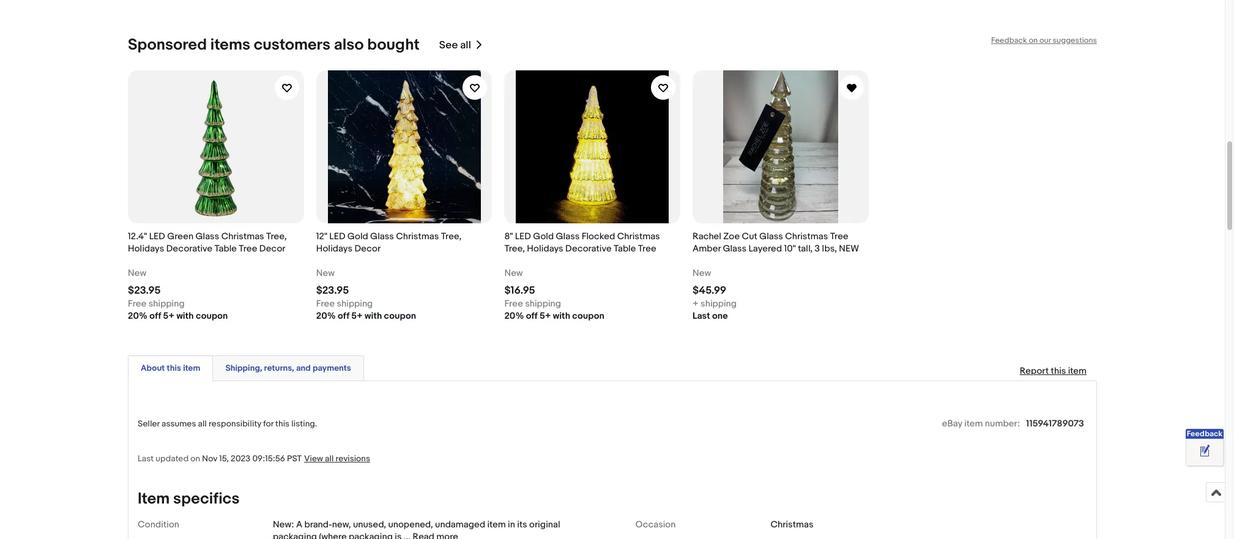 Task type: describe. For each thing, give the bounding box(es) containing it.
feedback on our suggestions link
[[992, 36, 1098, 45]]

green
[[167, 231, 194, 243]]

led for 8"
[[515, 231, 531, 243]]

zoe
[[724, 231, 740, 243]]

new $23.95 free shipping 20% off 5+ with coupon for decor
[[316, 268, 416, 322]]

this for report
[[1052, 366, 1067, 377]]

decor inside 12.4" led green glass christmas tree, holidays decorative table tree decor
[[259, 243, 286, 255]]

amber
[[693, 243, 721, 255]]

holidays inside the 8" led gold glass flocked christmas tree, holidays decorative table tree
[[527, 243, 564, 255]]

report this item
[[1020, 366, 1087, 377]]

brand-
[[305, 519, 332, 531]]

bought
[[368, 36, 420, 55]]

new $23.95 free shipping 20% off 5+ with coupon for decorative
[[128, 268, 228, 322]]

coupon for decor
[[384, 311, 416, 322]]

12.4"
[[128, 231, 147, 243]]

shipping for holidays
[[525, 298, 561, 310]]

ebay item number: 115941789073
[[943, 418, 1085, 430]]

items
[[211, 36, 250, 55]]

0 horizontal spatial on
[[191, 454, 200, 464]]

20% for 12" led gold glass christmas tree, holidays decor
[[316, 311, 336, 322]]

(where
[[319, 532, 347, 539]]

gold for $16.95
[[533, 231, 554, 243]]

09:15:56
[[252, 454, 285, 464]]

sponsored
[[128, 36, 207, 55]]

listing.
[[292, 419, 317, 429]]

$23.95 for 12.4" led green glass christmas tree, holidays decorative table tree decor
[[128, 285, 161, 297]]

nov
[[202, 454, 217, 464]]

holidays for 12"
[[316, 243, 353, 255]]

christmas inside the 8" led gold glass flocked christmas tree, holidays decorative table tree
[[618, 231, 660, 243]]

off for holidays
[[526, 311, 538, 322]]

new: a brand-new, unused, unopened, undamaged item in its original packaging (where packaging is ...
[[273, 519, 561, 539]]

last updated on nov 15, 2023 09:15:56 pst view all revisions
[[138, 454, 370, 464]]

shipping,
[[226, 363, 262, 374]]

with for decorative
[[177, 311, 194, 322]]

feedback on our suggestions
[[992, 36, 1098, 45]]

christmas for 12" led gold glass christmas tree, holidays decor
[[396, 231, 439, 243]]

flocked
[[582, 231, 616, 243]]

1 horizontal spatial all
[[325, 454, 334, 464]]

and
[[296, 363, 311, 374]]

item specifics
[[138, 490, 240, 509]]

feedback for feedback
[[1188, 429, 1223, 439]]

new for 8" led gold glass flocked christmas tree, holidays decorative table tree
[[505, 268, 523, 279]]

tall,
[[799, 243, 813, 255]]

0 horizontal spatial last
[[138, 454, 154, 464]]

tree, inside the 8" led gold glass flocked christmas tree, holidays decorative table tree
[[505, 243, 525, 255]]

free shipping text field for decorative
[[128, 298, 185, 311]]

layered
[[749, 243, 783, 255]]

our
[[1040, 36, 1052, 45]]

$23.95 text field for 12" led gold glass christmas tree, holidays decor
[[316, 285, 349, 297]]

about
[[141, 363, 165, 374]]

payments
[[313, 363, 351, 374]]

a
[[296, 519, 303, 531]]

view
[[304, 454, 323, 464]]

with for decor
[[365, 311, 382, 322]]

table inside 12.4" led green glass christmas tree, holidays decorative table tree decor
[[215, 243, 237, 255]]

view all revisions link
[[302, 453, 370, 465]]

new
[[840, 243, 860, 255]]

unused,
[[353, 519, 386, 531]]

2 horizontal spatial all
[[461, 39, 471, 51]]

specifics
[[173, 490, 240, 509]]

free for 12" led gold glass christmas tree, holidays decor
[[316, 298, 335, 310]]

see
[[440, 39, 458, 51]]

ebay
[[943, 418, 963, 430]]

$23.95 text field for 12.4" led green glass christmas tree, holidays decorative table tree decor
[[128, 285, 161, 297]]

shipping for decor
[[337, 298, 373, 310]]

8" led gold glass flocked christmas tree, holidays decorative table tree
[[505, 231, 660, 255]]

lbs,
[[823, 243, 838, 255]]

tree inside 12.4" led green glass christmas tree, holidays decorative table tree decor
[[239, 243, 257, 255]]

12" led gold glass christmas tree, holidays decor
[[316, 231, 462, 255]]

new text field for rachel zoe cut glass christmas tree amber glass layered 10" tall, 3 lbs, new
[[693, 268, 712, 280]]

shipping for glass
[[701, 298, 737, 310]]

glass for glass
[[760, 231, 784, 243]]

decor inside 12" led gold glass christmas tree, holidays decor
[[355, 243, 381, 255]]

returns,
[[264, 363, 294, 374]]

feedback for feedback on our suggestions
[[992, 36, 1028, 45]]

about this item
[[141, 363, 200, 374]]

10"
[[785, 243, 796, 255]]

its
[[518, 519, 528, 531]]

coupon for holidays
[[573, 311, 605, 322]]

shipping, returns, and payments button
[[226, 363, 351, 374]]

responsibility
[[209, 419, 261, 429]]

unopened,
[[388, 519, 433, 531]]

5+ for holidays
[[540, 311, 551, 322]]

also
[[334, 36, 364, 55]]

new $45.99 + shipping last one
[[693, 268, 737, 322]]

report
[[1020, 366, 1050, 377]]

$23.95 for 12" led gold glass christmas tree, holidays decor
[[316, 285, 349, 297]]

decorative inside 12.4" led green glass christmas tree, holidays decorative table tree decor
[[166, 243, 213, 255]]

item right ebay
[[965, 418, 984, 430]]

customers
[[254, 36, 331, 55]]

115941789073
[[1027, 418, 1085, 430]]

new $16.95 free shipping 20% off 5+ with coupon
[[505, 268, 605, 322]]

new,
[[332, 519, 351, 531]]



Task type: locate. For each thing, give the bounding box(es) containing it.
glass for holidays
[[556, 231, 580, 243]]

1 horizontal spatial decor
[[355, 243, 381, 255]]

0 horizontal spatial this
[[167, 363, 181, 374]]

this
[[167, 363, 181, 374], [1052, 366, 1067, 377], [276, 419, 290, 429]]

$45.99
[[693, 285, 727, 297]]

3 new text field from the left
[[505, 268, 523, 280]]

free inside "new $16.95 free shipping 20% off 5+ with coupon"
[[505, 298, 523, 310]]

3 new from the left
[[505, 268, 523, 279]]

sponsored items customers also bought
[[128, 36, 420, 55]]

0 horizontal spatial led
[[149, 231, 165, 243]]

last
[[693, 311, 711, 322], [138, 454, 154, 464]]

12.4" led green glass christmas tree, holidays decorative table tree decor
[[128, 231, 287, 255]]

1 horizontal spatial 20% off 5+ with coupon text field
[[316, 311, 416, 323]]

0 horizontal spatial feedback
[[992, 36, 1028, 45]]

this right for
[[276, 419, 290, 429]]

2 free from the left
[[316, 298, 335, 310]]

occasion
[[636, 519, 676, 531]]

0 horizontal spatial free shipping text field
[[128, 298, 185, 311]]

item
[[183, 363, 200, 374], [1069, 366, 1087, 377], [965, 418, 984, 430], [488, 519, 506, 531]]

glass down zoe
[[723, 243, 747, 255]]

christmas for rachel zoe cut glass christmas tree amber glass layered 10" tall, 3 lbs, new
[[786, 231, 829, 243]]

suggestions
[[1053, 36, 1098, 45]]

2 off from the left
[[338, 311, 350, 322]]

christmas inside 12" led gold glass christmas tree, holidays decor
[[396, 231, 439, 243]]

20% up about on the bottom of page
[[128, 311, 148, 322]]

$16.95
[[505, 285, 536, 297]]

0 horizontal spatial 20% off 5+ with coupon text field
[[128, 311, 228, 323]]

1 horizontal spatial 20%
[[316, 311, 336, 322]]

20% off 5+ with coupon text field
[[128, 311, 228, 323], [316, 311, 416, 323], [505, 311, 605, 323]]

new for rachel zoe cut glass christmas tree amber glass layered 10" tall, 3 lbs, new
[[693, 268, 712, 279]]

tree, inside 12.4" led green glass christmas tree, holidays decorative table tree decor
[[266, 231, 287, 243]]

off for decorative
[[150, 311, 161, 322]]

item right about on the bottom of page
[[183, 363, 200, 374]]

decor
[[259, 243, 286, 255], [355, 243, 381, 255]]

20% for 12.4" led green glass christmas tree, holidays decorative table tree decor
[[128, 311, 148, 322]]

0 horizontal spatial gold
[[348, 231, 368, 243]]

all right view
[[325, 454, 334, 464]]

Free shipping text field
[[128, 298, 185, 311], [316, 298, 373, 311]]

condition
[[138, 519, 179, 531]]

0 horizontal spatial $23.95 text field
[[128, 285, 161, 297]]

0 horizontal spatial decorative
[[166, 243, 213, 255]]

assumes
[[162, 419, 196, 429]]

new text field for 8" led gold glass flocked christmas tree, holidays decorative table tree
[[505, 268, 523, 280]]

1 horizontal spatial packaging
[[349, 532, 393, 539]]

new $23.95 free shipping 20% off 5+ with coupon down the green
[[128, 268, 228, 322]]

holidays for 12.4"
[[128, 243, 164, 255]]

glass for decor
[[370, 231, 394, 243]]

new down 12.4"
[[128, 268, 146, 279]]

2 horizontal spatial tree
[[831, 231, 849, 243]]

1 $23.95 text field from the left
[[128, 285, 161, 297]]

1 horizontal spatial $23.95
[[316, 285, 349, 297]]

...
[[404, 532, 411, 539]]

12"
[[316, 231, 328, 243]]

led inside 12.4" led green glass christmas tree, holidays decorative table tree decor
[[149, 231, 165, 243]]

free shipping text field for decor
[[316, 298, 373, 311]]

0 horizontal spatial coupon
[[196, 311, 228, 322]]

2 horizontal spatial coupon
[[573, 311, 605, 322]]

1 shipping from the left
[[149, 298, 185, 310]]

new:
[[273, 519, 294, 531]]

0 horizontal spatial free
[[128, 298, 147, 310]]

revisions
[[336, 454, 370, 464]]

3 off from the left
[[526, 311, 538, 322]]

20% for 8" led gold glass flocked christmas tree, holidays decorative table tree
[[505, 311, 524, 322]]

led inside 12" led gold glass christmas tree, holidays decor
[[330, 231, 346, 243]]

4 new text field from the left
[[693, 268, 712, 280]]

on left nov
[[191, 454, 200, 464]]

tree, down 8"
[[505, 243, 525, 255]]

off down $16.95 text field at the bottom of page
[[526, 311, 538, 322]]

off for decor
[[338, 311, 350, 322]]

2 gold from the left
[[533, 231, 554, 243]]

led right 12.4"
[[149, 231, 165, 243]]

tab list containing about this item
[[128, 353, 1098, 382]]

decorative down flocked on the top left
[[566, 243, 612, 255]]

5+ for decorative
[[163, 311, 175, 322]]

2 $23.95 from the left
[[316, 285, 349, 297]]

led
[[149, 231, 165, 243], [330, 231, 346, 243], [515, 231, 531, 243]]

0 horizontal spatial tree
[[239, 243, 257, 255]]

See all text field
[[440, 39, 471, 51]]

5+ for decor
[[352, 311, 363, 322]]

new up $16.95 text field at the bottom of page
[[505, 268, 523, 279]]

1 horizontal spatial this
[[276, 419, 290, 429]]

2 shipping from the left
[[337, 298, 373, 310]]

glass up layered
[[760, 231, 784, 243]]

item inside button
[[183, 363, 200, 374]]

2 new text field from the left
[[316, 268, 335, 280]]

1 horizontal spatial tree,
[[441, 231, 462, 243]]

0 horizontal spatial 5+
[[163, 311, 175, 322]]

tree, for 12.4" led green glass christmas tree, holidays decorative table tree decor
[[266, 231, 287, 243]]

item
[[138, 490, 170, 509]]

0 horizontal spatial off
[[150, 311, 161, 322]]

New text field
[[128, 268, 146, 280], [316, 268, 335, 280], [505, 268, 523, 280], [693, 268, 712, 280]]

new for 12" led gold glass christmas tree, holidays decor
[[316, 268, 335, 279]]

1 decor from the left
[[259, 243, 286, 255]]

tree,
[[266, 231, 287, 243], [441, 231, 462, 243], [505, 243, 525, 255]]

0 vertical spatial on
[[1030, 36, 1038, 45]]

20% off 5+ with coupon text field for holidays
[[505, 311, 605, 323]]

0 horizontal spatial 20%
[[128, 311, 148, 322]]

3 led from the left
[[515, 231, 531, 243]]

$23.95 down 12.4"
[[128, 285, 161, 297]]

glass
[[196, 231, 219, 243], [370, 231, 394, 243], [556, 231, 580, 243], [760, 231, 784, 243], [723, 243, 747, 255]]

new inside "new $16.95 free shipping 20% off 5+ with coupon"
[[505, 268, 523, 279]]

2 led from the left
[[330, 231, 346, 243]]

1 vertical spatial on
[[191, 454, 200, 464]]

seller assumes all responsibility for this listing.
[[138, 419, 317, 429]]

tab list
[[128, 353, 1098, 382]]

tree
[[831, 231, 849, 243], [239, 243, 257, 255], [638, 243, 657, 255]]

3 20% from the left
[[505, 311, 524, 322]]

1 horizontal spatial holidays
[[316, 243, 353, 255]]

new for 12.4" led green glass christmas tree, holidays decorative table tree decor
[[128, 268, 146, 279]]

$45.99 text field
[[693, 285, 727, 297]]

seller
[[138, 419, 160, 429]]

$23.95 text field down "12""
[[316, 285, 349, 297]]

tree inside the 8" led gold glass flocked christmas tree, holidays decorative table tree
[[638, 243, 657, 255]]

gold inside 12" led gold glass christmas tree, holidays decor
[[348, 231, 368, 243]]

new text field for 12.4" led green glass christmas tree, holidays decorative table tree decor
[[128, 268, 146, 280]]

on left the our
[[1030, 36, 1038, 45]]

glass inside the 8" led gold glass flocked christmas tree, holidays decorative table tree
[[556, 231, 580, 243]]

$23.95 down "12""
[[316, 285, 349, 297]]

1 horizontal spatial 5+
[[352, 311, 363, 322]]

2 decor from the left
[[355, 243, 381, 255]]

tree inside rachel zoe cut glass christmas tree amber glass layered 10" tall, 3 lbs, new
[[831, 231, 849, 243]]

1 horizontal spatial free
[[316, 298, 335, 310]]

with for holidays
[[553, 311, 571, 322]]

table inside the 8" led gold glass flocked christmas tree, holidays decorative table tree
[[614, 243, 636, 255]]

2 new from the left
[[316, 268, 335, 279]]

1 with from the left
[[177, 311, 194, 322]]

20% inside "new $16.95 free shipping 20% off 5+ with coupon"
[[505, 311, 524, 322]]

Free shipping text field
[[505, 298, 561, 311]]

tree, left "12""
[[266, 231, 287, 243]]

new text field up $16.95 text field at the bottom of page
[[505, 268, 523, 280]]

all right see
[[461, 39, 471, 51]]

5+ inside "new $16.95 free shipping 20% off 5+ with coupon"
[[540, 311, 551, 322]]

2 20% off 5+ with coupon text field from the left
[[316, 311, 416, 323]]

see all link
[[440, 36, 484, 55]]

christmas inside 12.4" led green glass christmas tree, holidays decorative table tree decor
[[221, 231, 264, 243]]

2 table from the left
[[614, 243, 636, 255]]

2 horizontal spatial free
[[505, 298, 523, 310]]

holidays down "12""
[[316, 243, 353, 255]]

2 horizontal spatial off
[[526, 311, 538, 322]]

8"
[[505, 231, 513, 243]]

new inside new $45.99 + shipping last one
[[693, 268, 712, 279]]

table
[[215, 243, 237, 255], [614, 243, 636, 255]]

1 decorative from the left
[[166, 243, 213, 255]]

1 horizontal spatial decorative
[[566, 243, 612, 255]]

2 horizontal spatial led
[[515, 231, 531, 243]]

3 coupon from the left
[[573, 311, 605, 322]]

1 horizontal spatial free shipping text field
[[316, 298, 373, 311]]

number:
[[986, 418, 1021, 430]]

20%
[[128, 311, 148, 322], [316, 311, 336, 322], [505, 311, 524, 322]]

20% off 5+ with coupon text field for decorative
[[128, 311, 228, 323]]

$16.95 text field
[[505, 285, 536, 297]]

2 horizontal spatial tree,
[[505, 243, 525, 255]]

2 new $23.95 free shipping 20% off 5+ with coupon from the left
[[316, 268, 416, 322]]

tree, inside 12" led gold glass christmas tree, holidays decor
[[441, 231, 462, 243]]

with
[[177, 311, 194, 322], [365, 311, 382, 322], [553, 311, 571, 322]]

led for 12.4"
[[149, 231, 165, 243]]

$23.95
[[128, 285, 161, 297], [316, 285, 349, 297]]

christmas inside rachel zoe cut glass christmas tree amber glass layered 10" tall, 3 lbs, new
[[786, 231, 829, 243]]

rachel zoe cut glass christmas tree amber glass layered 10" tall, 3 lbs, new
[[693, 231, 860, 255]]

1 horizontal spatial on
[[1030, 36, 1038, 45]]

1 vertical spatial last
[[138, 454, 154, 464]]

last inside new $45.99 + shipping last one
[[693, 311, 711, 322]]

2 horizontal spatial holidays
[[527, 243, 564, 255]]

coupon for decorative
[[196, 311, 228, 322]]

2 coupon from the left
[[384, 311, 416, 322]]

1 vertical spatial all
[[198, 419, 207, 429]]

gold
[[348, 231, 368, 243], [533, 231, 554, 243]]

gold right 8"
[[533, 231, 554, 243]]

new text field down 12.4"
[[128, 268, 146, 280]]

off up payments
[[338, 311, 350, 322]]

report this item link
[[1014, 360, 1094, 383]]

20% off 5+ with coupon text field for decor
[[316, 311, 416, 323]]

led right "12""
[[330, 231, 346, 243]]

new text field up $45.99
[[693, 268, 712, 280]]

one
[[713, 311, 728, 322]]

0 horizontal spatial decor
[[259, 243, 286, 255]]

1 led from the left
[[149, 231, 165, 243]]

glass right "12""
[[370, 231, 394, 243]]

last left updated
[[138, 454, 154, 464]]

glass inside 12.4" led green glass christmas tree, holidays decorative table tree decor
[[196, 231, 219, 243]]

2 horizontal spatial with
[[553, 311, 571, 322]]

packaging down a
[[273, 532, 317, 539]]

item right report
[[1069, 366, 1087, 377]]

2 horizontal spatial this
[[1052, 366, 1067, 377]]

holidays inside 12.4" led green glass christmas tree, holidays decorative table tree decor
[[128, 243, 164, 255]]

20% up payments
[[316, 311, 336, 322]]

1 horizontal spatial gold
[[533, 231, 554, 243]]

coupon inside "new $16.95 free shipping 20% off 5+ with coupon"
[[573, 311, 605, 322]]

1 horizontal spatial off
[[338, 311, 350, 322]]

gold inside the 8" led gold glass flocked christmas tree, holidays decorative table tree
[[533, 231, 554, 243]]

1 5+ from the left
[[163, 311, 175, 322]]

holidays
[[128, 243, 164, 255], [316, 243, 353, 255], [527, 243, 564, 255]]

2 decorative from the left
[[566, 243, 612, 255]]

rachel
[[693, 231, 722, 243]]

is
[[395, 532, 402, 539]]

all right assumes
[[198, 419, 207, 429]]

this inside button
[[167, 363, 181, 374]]

2 $23.95 text field from the left
[[316, 285, 349, 297]]

updated
[[156, 454, 189, 464]]

led right 8"
[[515, 231, 531, 243]]

off up about on the bottom of page
[[150, 311, 161, 322]]

in
[[508, 519, 515, 531]]

cut
[[742, 231, 758, 243]]

glass left flocked on the top left
[[556, 231, 580, 243]]

tree, for 12" led gold glass christmas tree, holidays decor
[[441, 231, 462, 243]]

this right report
[[1052, 366, 1067, 377]]

christmas
[[221, 231, 264, 243], [396, 231, 439, 243], [618, 231, 660, 243], [786, 231, 829, 243], [771, 519, 814, 531]]

this for about
[[167, 363, 181, 374]]

packaging
[[273, 532, 317, 539], [349, 532, 393, 539]]

1 horizontal spatial with
[[365, 311, 382, 322]]

glass for decorative
[[196, 231, 219, 243]]

0 horizontal spatial with
[[177, 311, 194, 322]]

0 horizontal spatial table
[[215, 243, 237, 255]]

gold for $23.95
[[348, 231, 368, 243]]

0 horizontal spatial packaging
[[273, 532, 317, 539]]

3 free from the left
[[505, 298, 523, 310]]

1 gold from the left
[[348, 231, 368, 243]]

new text field down "12""
[[316, 268, 335, 280]]

1 horizontal spatial $23.95 text field
[[316, 285, 349, 297]]

1 new text field from the left
[[128, 268, 146, 280]]

for
[[263, 419, 274, 429]]

shipping inside "new $16.95 free shipping 20% off 5+ with coupon"
[[525, 298, 561, 310]]

15,
[[219, 454, 229, 464]]

free for 8" led gold glass flocked christmas tree, holidays decorative table tree
[[505, 298, 523, 310]]

off inside "new $16.95 free shipping 20% off 5+ with coupon"
[[526, 311, 538, 322]]

free for 12.4" led green glass christmas tree, holidays decorative table tree decor
[[128, 298, 147, 310]]

1 coupon from the left
[[196, 311, 228, 322]]

$23.95 text field down 12.4"
[[128, 285, 161, 297]]

+ shipping text field
[[693, 298, 737, 311]]

2 20% from the left
[[316, 311, 336, 322]]

2 horizontal spatial 20%
[[505, 311, 524, 322]]

20% down $16.95 text field at the bottom of page
[[505, 311, 524, 322]]

new down "12""
[[316, 268, 335, 279]]

about this item button
[[141, 363, 200, 374]]

3 20% off 5+ with coupon text field from the left
[[505, 311, 605, 323]]

with inside "new $16.95 free shipping 20% off 5+ with coupon"
[[553, 311, 571, 322]]

1 20% off 5+ with coupon text field from the left
[[128, 311, 228, 323]]

holidays down 12.4"
[[128, 243, 164, 255]]

3 shipping from the left
[[525, 298, 561, 310]]

new $23.95 free shipping 20% off 5+ with coupon down 12" led gold glass christmas tree, holidays decor
[[316, 268, 416, 322]]

2 packaging from the left
[[349, 532, 393, 539]]

2 horizontal spatial 5+
[[540, 311, 551, 322]]

1 new from the left
[[128, 268, 146, 279]]

see all
[[440, 39, 471, 51]]

2 holidays from the left
[[316, 243, 353, 255]]

original
[[530, 519, 561, 531]]

off
[[150, 311, 161, 322], [338, 311, 350, 322], [526, 311, 538, 322]]

2 horizontal spatial 20% off 5+ with coupon text field
[[505, 311, 605, 323]]

0 vertical spatial all
[[461, 39, 471, 51]]

1 $23.95 from the left
[[128, 285, 161, 297]]

tree, left 8"
[[441, 231, 462, 243]]

1 new $23.95 free shipping 20% off 5+ with coupon from the left
[[128, 268, 228, 322]]

christmas for 12.4" led green glass christmas tree, holidays decorative table tree decor
[[221, 231, 264, 243]]

free
[[128, 298, 147, 310], [316, 298, 335, 310], [505, 298, 523, 310]]

3 5+ from the left
[[540, 311, 551, 322]]

5+
[[163, 311, 175, 322], [352, 311, 363, 322], [540, 311, 551, 322]]

1 free from the left
[[128, 298, 147, 310]]

2 free shipping text field from the left
[[316, 298, 373, 311]]

glass inside 12" led gold glass christmas tree, holidays decor
[[370, 231, 394, 243]]

1 horizontal spatial tree
[[638, 243, 657, 255]]

new text field for 12" led gold glass christmas tree, holidays decor
[[316, 268, 335, 280]]

feedback
[[992, 36, 1028, 45], [1188, 429, 1223, 439]]

0 vertical spatial last
[[693, 311, 711, 322]]

all
[[461, 39, 471, 51], [198, 419, 207, 429], [325, 454, 334, 464]]

packaging down unused,
[[349, 532, 393, 539]]

0 horizontal spatial holidays
[[128, 243, 164, 255]]

led for 12"
[[330, 231, 346, 243]]

1 off from the left
[[150, 311, 161, 322]]

1 free shipping text field from the left
[[128, 298, 185, 311]]

1 holidays from the left
[[128, 243, 164, 255]]

1 vertical spatial feedback
[[1188, 429, 1223, 439]]

1 horizontal spatial new $23.95 free shipping 20% off 5+ with coupon
[[316, 268, 416, 322]]

gold right "12""
[[348, 231, 368, 243]]

decorative inside the 8" led gold glass flocked christmas tree, holidays decorative table tree
[[566, 243, 612, 255]]

2 5+ from the left
[[352, 311, 363, 322]]

new $23.95 free shipping 20% off 5+ with coupon
[[128, 268, 228, 322], [316, 268, 416, 322]]

1 horizontal spatial led
[[330, 231, 346, 243]]

this right about on the bottom of page
[[167, 363, 181, 374]]

item inside new: a brand-new, unused, unopened, undamaged item in its original packaging (where packaging is ...
[[488, 519, 506, 531]]

undamaged
[[435, 519, 486, 531]]

last down +
[[693, 311, 711, 322]]

glass right the green
[[196, 231, 219, 243]]

3 with from the left
[[553, 311, 571, 322]]

new
[[128, 268, 146, 279], [316, 268, 335, 279], [505, 268, 523, 279], [693, 268, 712, 279]]

$23.95 text field
[[128, 285, 161, 297], [316, 285, 349, 297]]

2 with from the left
[[365, 311, 382, 322]]

4 shipping from the left
[[701, 298, 737, 310]]

new up $45.99
[[693, 268, 712, 279]]

led inside the 8" led gold glass flocked christmas tree, holidays decorative table tree
[[515, 231, 531, 243]]

holidays inside 12" led gold glass christmas tree, holidays decor
[[316, 243, 353, 255]]

1 horizontal spatial last
[[693, 311, 711, 322]]

1 horizontal spatial coupon
[[384, 311, 416, 322]]

+
[[693, 298, 699, 310]]

shipping inside new $45.99 + shipping last one
[[701, 298, 737, 310]]

1 horizontal spatial table
[[614, 243, 636, 255]]

shipping for decorative
[[149, 298, 185, 310]]

Last one text field
[[693, 311, 728, 323]]

4 new from the left
[[693, 268, 712, 279]]

coupon
[[196, 311, 228, 322], [384, 311, 416, 322], [573, 311, 605, 322]]

1 horizontal spatial feedback
[[1188, 429, 1223, 439]]

0 horizontal spatial $23.95
[[128, 285, 161, 297]]

decorative
[[166, 243, 213, 255], [566, 243, 612, 255]]

3
[[815, 243, 821, 255]]

2 vertical spatial all
[[325, 454, 334, 464]]

1 table from the left
[[215, 243, 237, 255]]

holidays up "new $16.95 free shipping 20% off 5+ with coupon"
[[527, 243, 564, 255]]

0 vertical spatial feedback
[[992, 36, 1028, 45]]

1 20% from the left
[[128, 311, 148, 322]]

3 holidays from the left
[[527, 243, 564, 255]]

0 horizontal spatial tree,
[[266, 231, 287, 243]]

pst
[[287, 454, 302, 464]]

2023
[[231, 454, 251, 464]]

0 horizontal spatial new $23.95 free shipping 20% off 5+ with coupon
[[128, 268, 228, 322]]

1 packaging from the left
[[273, 532, 317, 539]]

item left in
[[488, 519, 506, 531]]

0 horizontal spatial all
[[198, 419, 207, 429]]

decorative down the green
[[166, 243, 213, 255]]

shipping, returns, and payments
[[226, 363, 351, 374]]



Task type: vqa. For each thing, say whether or not it's contained in the screenshot.


